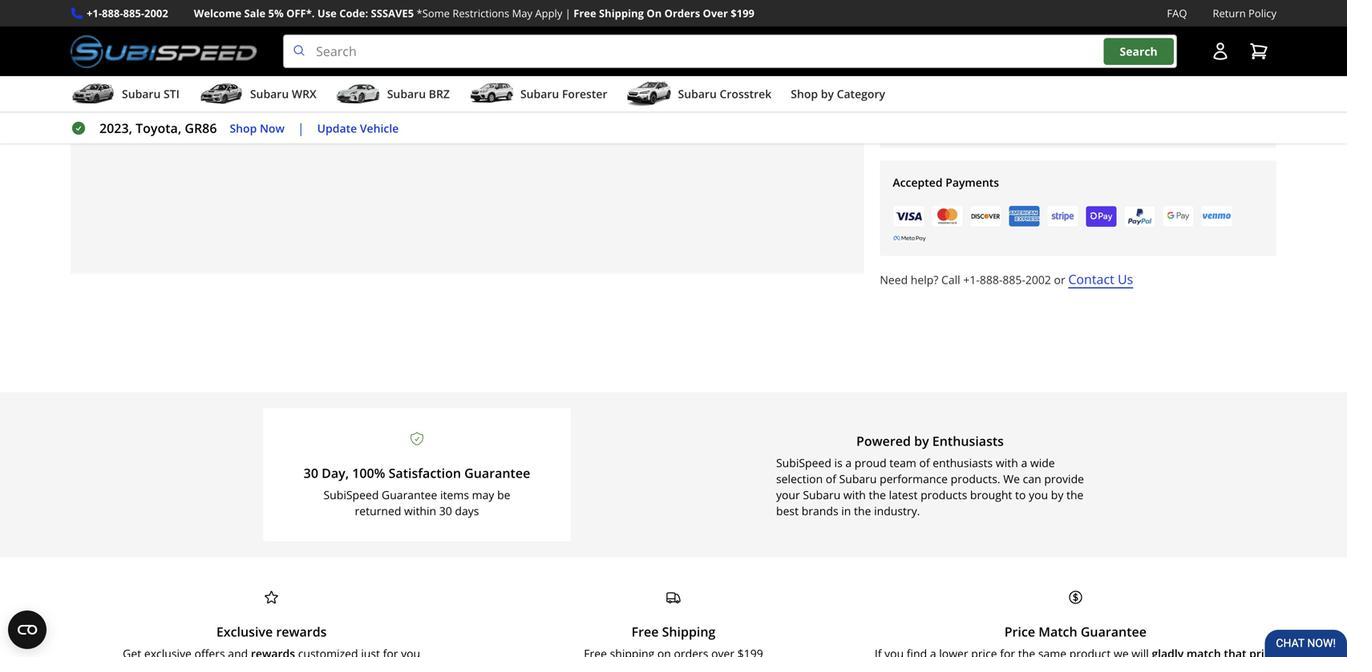 Task type: locate. For each thing, give the bounding box(es) containing it.
0 vertical spatial 888-
[[102, 6, 123, 20]]

call
[[942, 272, 961, 287]]

update vehicle
[[317, 121, 399, 136]]

a subaru sti thumbnail image image
[[71, 82, 116, 106]]

|
[[565, 6, 571, 20], [297, 120, 305, 137]]

2 horizontal spatial by
[[1051, 488, 1064, 503]]

0 vertical spatial shipping
[[599, 6, 644, 20]]

885- left or
[[1003, 272, 1026, 287]]

guarantee up within
[[382, 488, 437, 503]]

shipping
[[599, 6, 644, 20], [662, 624, 716, 641]]

885-
[[123, 6, 144, 20], [1003, 272, 1026, 287]]

subispeed down day,
[[324, 488, 379, 503]]

enthusiasts
[[933, 456, 993, 471]]

1 horizontal spatial by
[[915, 433, 929, 450]]

1 vertical spatial 885-
[[1003, 272, 1026, 287]]

888- inside need help? call +1-888-885-2002 or contact us
[[980, 272, 1003, 287]]

subaru forester button
[[469, 80, 608, 112]]

welcome
[[194, 6, 242, 20]]

subaru left brz
[[387, 86, 426, 102]]

0 vertical spatial by
[[821, 86, 834, 102]]

shop left now on the left top
[[230, 121, 257, 136]]

0 vertical spatial subispeed
[[776, 456, 832, 471]]

1 horizontal spatial a
[[1021, 456, 1028, 471]]

1 vertical spatial subispeed
[[324, 488, 379, 503]]

shop
[[791, 86, 818, 102], [230, 121, 257, 136]]

by up 'team' at the bottom
[[915, 433, 929, 450]]

1 horizontal spatial free
[[632, 624, 659, 641]]

days
[[455, 504, 479, 519]]

1 vertical spatial 888-
[[980, 272, 1003, 287]]

2002 left or
[[1026, 272, 1052, 287]]

885- up subispeed logo at left
[[123, 6, 144, 20]]

2023, toyota, gr86
[[99, 120, 217, 137]]

1 vertical spatial guarantee
[[382, 488, 437, 503]]

0 horizontal spatial 885-
[[123, 6, 144, 20]]

$199
[[731, 6, 755, 20]]

1 vertical spatial 2002
[[1026, 272, 1052, 287]]

1 horizontal spatial 885-
[[1003, 272, 1026, 287]]

discover image
[[970, 205, 1002, 228]]

subaru left sti
[[122, 86, 161, 102]]

subaru inside dropdown button
[[521, 86, 559, 102]]

continue shopping button
[[400, 12, 535, 44]]

1 vertical spatial shop
[[230, 121, 257, 136]]

subaru left forester
[[521, 86, 559, 102]]

by inside dropdown button
[[821, 86, 834, 102]]

+1-
[[87, 6, 102, 20], [964, 272, 980, 287]]

0 vertical spatial shop
[[791, 86, 818, 102]]

100%
[[352, 465, 385, 482]]

of up performance
[[920, 456, 930, 471]]

1 horizontal spatial checkout
[[1063, 43, 1116, 58]]

subispeed up selection
[[776, 456, 832, 471]]

2 horizontal spatial guarantee
[[1081, 624, 1147, 641]]

guarantee up be
[[465, 465, 530, 482]]

subaru crosstrek button
[[627, 80, 772, 112]]

0 horizontal spatial |
[[297, 120, 305, 137]]

shopping
[[468, 20, 519, 35]]

by down provide
[[1051, 488, 1064, 503]]

| right now on the left top
[[297, 120, 305, 137]]

guarantee down price match guarantee icon
[[1081, 624, 1147, 641]]

0 vertical spatial +1-
[[87, 6, 102, 20]]

enthusiasts
[[933, 433, 1004, 450]]

subaru for subaru brz
[[387, 86, 426, 102]]

accepted payments
[[893, 175, 1000, 190]]

a up can
[[1021, 456, 1028, 471]]

subaru up now on the left top
[[250, 86, 289, 102]]

subaru for subaru sti
[[122, 86, 161, 102]]

0 vertical spatial 885-
[[123, 6, 144, 20]]

885- inside +1-888-885-2002 link
[[123, 6, 144, 20]]

use
[[318, 6, 337, 20]]

0 horizontal spatial shop
[[230, 121, 257, 136]]

1 horizontal spatial 2002
[[1026, 272, 1052, 287]]

30 down items
[[439, 504, 452, 519]]

search button
[[1104, 38, 1174, 65]]

0 horizontal spatial of
[[826, 472, 837, 487]]

of
[[920, 456, 930, 471], [826, 472, 837, 487]]

shop inside dropdown button
[[791, 86, 818, 102]]

1 horizontal spatial of
[[920, 456, 930, 471]]

accepted
[[893, 175, 943, 190]]

0 horizontal spatial with
[[844, 488, 866, 503]]

shipping left on
[[599, 6, 644, 20]]

payments
[[946, 175, 1000, 190]]

is
[[835, 456, 843, 471]]

returned
[[355, 504, 401, 519]]

googlepay image
[[1163, 205, 1195, 228]]

888- up subispeed logo at left
[[102, 6, 123, 20]]

free shipping
[[632, 624, 716, 641]]

0 horizontal spatial by
[[821, 86, 834, 102]]

crosstrek
[[720, 86, 772, 102]]

+1- right the "call"
[[964, 272, 980, 287]]

0 vertical spatial |
[[565, 6, 571, 20]]

subaru right a subaru crosstrek thumbnail image
[[678, 86, 717, 102]]

0 vertical spatial 2002
[[144, 6, 168, 20]]

off*.
[[286, 6, 315, 20]]

by left category at the right of page
[[821, 86, 834, 102]]

1 horizontal spatial 30
[[439, 504, 452, 519]]

1 vertical spatial shipping
[[662, 624, 716, 641]]

products
[[921, 488, 968, 503]]

search input field
[[283, 35, 1178, 68]]

price
[[1005, 624, 1036, 641]]

the
[[869, 488, 886, 503], [1067, 488, 1084, 503], [854, 504, 871, 519]]

or
[[1054, 272, 1066, 287]]

2002 up subispeed logo at left
[[144, 6, 168, 20]]

0 horizontal spatial shipping
[[599, 6, 644, 20]]

2 vertical spatial guarantee
[[1081, 624, 1147, 641]]

can
[[1023, 472, 1042, 487]]

0 vertical spatial with
[[996, 456, 1019, 471]]

30 left day,
[[304, 465, 318, 482]]

+1- up subispeed logo at left
[[87, 6, 102, 20]]

subaru brz
[[387, 86, 450, 102]]

2002
[[144, 6, 168, 20], [1026, 272, 1052, 287]]

amex image
[[1009, 205, 1041, 228]]

metapay image
[[894, 236, 926, 242]]

0 vertical spatial free
[[574, 6, 597, 20]]

us
[[1118, 271, 1134, 288]]

subaru crosstrek
[[678, 86, 772, 102]]

stripe image
[[1047, 205, 1079, 228]]

shop left category at the right of page
[[791, 86, 818, 102]]

0 horizontal spatial subispeed
[[324, 488, 379, 503]]

with up in
[[844, 488, 866, 503]]

| right apply
[[565, 6, 571, 20]]

a subaru forester thumbnail image image
[[469, 82, 514, 106]]

0 horizontal spatial 2002
[[144, 6, 168, 20]]

shop now link
[[230, 119, 285, 138]]

1 horizontal spatial |
[[565, 6, 571, 20]]

by for powered
[[915, 433, 929, 450]]

subispeed inside 'powered by enthusiasts subispeed is a proud team of enthusiasts with a wide selection of subaru performance products. we can provide your subaru with the latest products brought to you by the best brands in the industry.'
[[776, 456, 832, 471]]

subispeed logo image
[[71, 35, 258, 68]]

1 horizontal spatial subispeed
[[776, 456, 832, 471]]

checkout left search
[[1063, 43, 1116, 58]]

a
[[846, 456, 852, 471], [1021, 456, 1028, 471]]

1 vertical spatial free
[[632, 624, 659, 641]]

by
[[821, 86, 834, 102], [915, 433, 929, 450], [1051, 488, 1064, 503]]

update
[[317, 121, 357, 136]]

open widget image
[[8, 611, 47, 650]]

best
[[776, 504, 799, 519]]

0 horizontal spatial checkout
[[965, 100, 1016, 115]]

0 horizontal spatial free
[[574, 6, 597, 20]]

0 horizontal spatial a
[[846, 456, 852, 471]]

0 vertical spatial of
[[920, 456, 930, 471]]

2023,
[[99, 120, 132, 137]]

proud
[[855, 456, 887, 471]]

0 vertical spatial checkout
[[1063, 43, 1116, 58]]

1 horizontal spatial shipping
[[662, 624, 716, 641]]

help?
[[911, 272, 939, 287]]

toyota,
[[136, 120, 181, 137]]

return
[[1213, 6, 1246, 20]]

1 vertical spatial of
[[826, 472, 837, 487]]

1 horizontal spatial guarantee
[[465, 465, 530, 482]]

0 horizontal spatial 30
[[304, 465, 318, 482]]

885- inside need help? call +1-888-885-2002 or contact us
[[1003, 272, 1026, 287]]

subaru sti button
[[71, 80, 180, 112]]

checkout right secure on the right top of the page
[[965, 100, 1016, 115]]

shipping down free shipping 'icon' on the bottom
[[662, 624, 716, 641]]

888- right the "call"
[[980, 272, 1003, 287]]

apply
[[535, 6, 563, 20]]

with up we on the bottom
[[996, 456, 1019, 471]]

of down is
[[826, 472, 837, 487]]

faq
[[1167, 6, 1188, 20]]

products.
[[951, 472, 1001, 487]]

category
[[837, 86, 886, 102]]

1 horizontal spatial +1-
[[964, 272, 980, 287]]

888-
[[102, 6, 123, 20], [980, 272, 1003, 287]]

free
[[574, 6, 597, 20], [632, 624, 659, 641]]

contact us link
[[1069, 271, 1134, 288]]

1 horizontal spatial shop
[[791, 86, 818, 102]]

visa image
[[893, 205, 925, 228]]

paypal image
[[1124, 205, 1156, 228]]

a right is
[[846, 456, 852, 471]]

items
[[440, 488, 469, 503]]

subaru
[[122, 86, 161, 102], [250, 86, 289, 102], [387, 86, 426, 102], [521, 86, 559, 102], [678, 86, 717, 102], [839, 472, 877, 487], [803, 488, 841, 503]]

1 vertical spatial +1-
[[964, 272, 980, 287]]

0 horizontal spatial +1-
[[87, 6, 102, 20]]

1 horizontal spatial 888-
[[980, 272, 1003, 287]]

be
[[497, 488, 511, 503]]

the down provide
[[1067, 488, 1084, 503]]

subaru for subaru forester
[[521, 86, 559, 102]]

orders
[[665, 6, 700, 20]]

sale
[[244, 6, 266, 20]]

30 day, 100% satisfaction guarantee subispeed guarantee items may be returned within 30 days
[[304, 465, 530, 519]]

1 vertical spatial by
[[915, 433, 929, 450]]

wrx
[[292, 86, 317, 102]]

0 vertical spatial 30
[[304, 465, 318, 482]]



Task type: vqa. For each thing, say whether or not it's contained in the screenshot.
first Required from the bottom
no



Task type: describe. For each thing, give the bounding box(es) containing it.
to
[[1016, 488, 1026, 503]]

subaru sti
[[122, 86, 180, 102]]

latest
[[889, 488, 918, 503]]

over
[[703, 6, 728, 20]]

need help? call +1-888-885-2002 or contact us
[[880, 271, 1134, 288]]

sssave5
[[371, 6, 414, 20]]

venmo image
[[1201, 205, 1233, 228]]

return policy
[[1213, 6, 1277, 20]]

subaru for subaru wrx
[[250, 86, 289, 102]]

2 vertical spatial by
[[1051, 488, 1064, 503]]

powered by enthusiasts subispeed is a proud team of enthusiasts with a wide selection of subaru performance products. we can provide your subaru with the latest products brought to you by the best brands in the industry.
[[776, 433, 1084, 519]]

selection
[[776, 472, 823, 487]]

2002 inside need help? call +1-888-885-2002 or contact us
[[1026, 272, 1052, 287]]

subaru down proud
[[839, 472, 877, 487]]

subaru for subaru crosstrek
[[678, 86, 717, 102]]

performance
[[880, 472, 948, 487]]

subispeed inside 30 day, 100% satisfaction guarantee subispeed guarantee items may be returned within 30 days
[[324, 488, 379, 503]]

a subaru crosstrek thumbnail image image
[[627, 82, 672, 106]]

rewards
[[276, 624, 327, 641]]

your
[[776, 488, 800, 503]]

now
[[260, 121, 285, 136]]

shop for shop by category
[[791, 86, 818, 102]]

a subaru wrx thumbnail image image
[[199, 82, 244, 106]]

shop now
[[230, 121, 285, 136]]

powered
[[857, 433, 911, 450]]

restrictions
[[453, 6, 510, 20]]

subaru wrx
[[250, 86, 317, 102]]

secure checkout
[[925, 100, 1016, 115]]

forester
[[562, 86, 608, 102]]

a subaru brz thumbnail image image
[[336, 82, 381, 106]]

in
[[842, 504, 851, 519]]

brz
[[429, 86, 450, 102]]

code:
[[339, 6, 368, 20]]

secure
[[925, 100, 962, 115]]

1 vertical spatial |
[[297, 120, 305, 137]]

mastercard image
[[932, 205, 964, 228]]

by for shop
[[821, 86, 834, 102]]

we
[[1004, 472, 1020, 487]]

contact
[[1069, 271, 1115, 288]]

1 vertical spatial 30
[[439, 504, 452, 519]]

0 vertical spatial guarantee
[[465, 465, 530, 482]]

2002 inside +1-888-885-2002 link
[[144, 6, 168, 20]]

gr86
[[185, 120, 217, 137]]

subaru forester
[[521, 86, 608, 102]]

team
[[890, 456, 917, 471]]

5%
[[268, 6, 284, 20]]

you
[[1029, 488, 1048, 503]]

policy
[[1249, 6, 1277, 20]]

exclusive
[[216, 624, 273, 641]]

match
[[1039, 624, 1078, 641]]

+1-888-885-2002 link
[[87, 5, 168, 22]]

button image
[[1211, 42, 1230, 61]]

2 a from the left
[[1021, 456, 1028, 471]]

subaru up "brands"
[[803, 488, 841, 503]]

need
[[880, 272, 908, 287]]

vehicle
[[360, 121, 399, 136]]

the up industry.
[[869, 488, 886, 503]]

price match guarantee
[[1005, 624, 1147, 641]]

continue
[[416, 20, 465, 35]]

1 vertical spatial checkout
[[965, 100, 1016, 115]]

provide
[[1045, 472, 1084, 487]]

day,
[[322, 465, 349, 482]]

checkout button
[[880, 29, 1277, 73]]

on
[[647, 6, 662, 20]]

wide
[[1031, 456, 1055, 471]]

*some
[[417, 6, 450, 20]]

may
[[472, 488, 494, 503]]

0 horizontal spatial 888-
[[102, 6, 123, 20]]

return policy link
[[1213, 5, 1277, 22]]

1 a from the left
[[846, 456, 852, 471]]

price match guarantee image
[[1068, 590, 1084, 606]]

shop by category
[[791, 86, 886, 102]]

shoppay image
[[1086, 205, 1118, 228]]

brands
[[802, 504, 839, 519]]

within
[[404, 504, 436, 519]]

satisfaction
[[389, 465, 461, 482]]

exclusive rewards image
[[264, 590, 280, 606]]

free shipping image
[[666, 590, 682, 606]]

subaru wrx button
[[199, 80, 317, 112]]

0 horizontal spatial guarantee
[[382, 488, 437, 503]]

+1- inside need help? call +1-888-885-2002 or contact us
[[964, 272, 980, 287]]

brought
[[971, 488, 1013, 503]]

search
[[1120, 44, 1158, 59]]

1 vertical spatial with
[[844, 488, 866, 503]]

shop for shop now
[[230, 121, 257, 136]]

the right in
[[854, 504, 871, 519]]

update vehicle button
[[317, 119, 399, 138]]

continue shopping
[[416, 20, 519, 35]]

checkout inside "button"
[[1063, 43, 1116, 58]]

subaru brz button
[[336, 80, 450, 112]]

industry.
[[874, 504, 920, 519]]

30 day, 100% satisfaction guarantee image
[[409, 431, 425, 447]]

exclusive rewards
[[216, 624, 327, 641]]

faq link
[[1167, 5, 1188, 22]]

1 horizontal spatial with
[[996, 456, 1019, 471]]

shop by category button
[[791, 80, 886, 112]]



